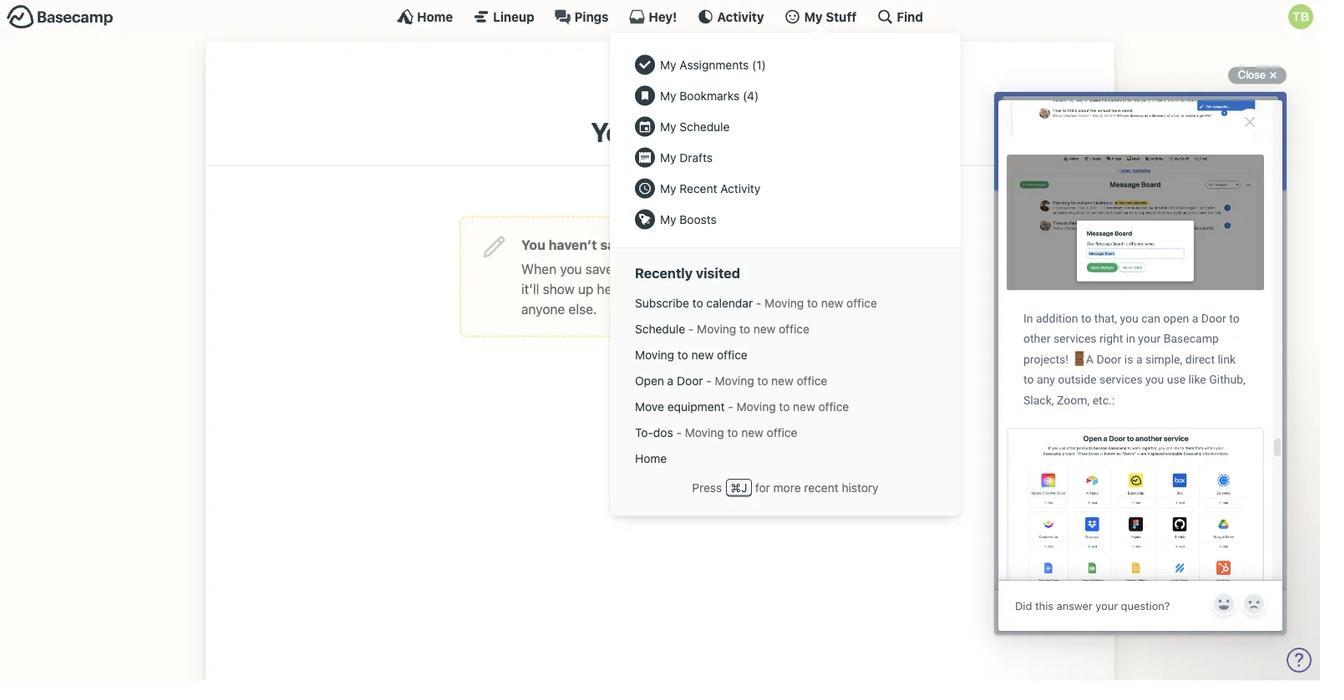 Task type: describe. For each thing, give the bounding box(es) containing it.
when
[[522, 261, 557, 277]]

my for my schedule
[[660, 120, 677, 133]]

recently visited pages element
[[627, 290, 944, 471]]

(4)
[[743, 89, 759, 102]]

- right dos in the bottom of the page
[[677, 426, 682, 439]]

move
[[635, 400, 664, 413]]

to-
[[635, 426, 654, 439]]

aren't
[[701, 281, 736, 297]]

you
[[560, 261, 582, 277]]

my for my stuff
[[804, 9, 823, 24]]

to up the move equipment - moving to new office
[[758, 374, 768, 387]]

any
[[642, 236, 665, 252]]

0 horizontal spatial a
[[617, 261, 624, 277]]

anyone
[[522, 301, 565, 317]]

else.
[[569, 301, 597, 317]]

⌘
[[731, 480, 741, 494]]

my boosts
[[660, 212, 717, 226]]

main element
[[0, 0, 1321, 516]]

to down the move equipment - moving to new office
[[728, 426, 738, 439]]

history
[[842, 480, 879, 494]]

hey!
[[649, 9, 677, 24]]

my for my recent activity
[[660, 181, 677, 195]]

more
[[774, 480, 801, 494]]

stuff
[[826, 9, 857, 24]]

moving down the open a door - moving to new office
[[737, 400, 776, 413]]

1 vertical spatial tim burton image
[[634, 59, 687, 112]]

to inside you haven't saved any drafts yet when you save a message or document as a draft, it'll show up here. your drafts aren't visible to anyone else.
[[782, 281, 794, 297]]

recent
[[804, 480, 839, 494]]

as
[[766, 261, 780, 277]]

to down subscribe to calendar - moving to new office
[[740, 322, 750, 336]]

moving to new office
[[635, 348, 748, 362]]

your drafts
[[591, 116, 729, 148]]

close
[[1238, 69, 1266, 81]]

recently
[[635, 265, 693, 281]]

visible
[[740, 281, 778, 297]]

schedule inside the my stuff 'element'
[[680, 120, 730, 133]]

subscribe
[[635, 296, 689, 310]]

0 vertical spatial your
[[591, 116, 647, 148]]

moving down calendar
[[697, 322, 736, 336]]

activity link
[[697, 8, 764, 25]]

my schedule link
[[627, 111, 944, 142]]

my for my bookmarks (4)
[[660, 89, 677, 102]]

home inside recently visited pages element
[[635, 451, 667, 465]]

- up the "moving to new office"
[[689, 322, 694, 336]]

lineup
[[493, 9, 535, 24]]

0 vertical spatial home link
[[397, 8, 453, 25]]

0 vertical spatial drafts
[[668, 236, 708, 252]]

hey! button
[[629, 8, 677, 25]]

pings button
[[555, 8, 609, 25]]

tim burton image inside "main" element
[[1289, 4, 1314, 29]]

find
[[897, 9, 923, 24]]

my schedule
[[660, 120, 730, 133]]

to down moving to new office link
[[779, 400, 790, 413]]

office inside moving to new office link
[[717, 348, 748, 362]]

dos
[[654, 426, 673, 439]]

boosts
[[680, 212, 717, 226]]

recent
[[680, 181, 717, 195]]

save
[[586, 261, 613, 277]]

assignments
[[680, 58, 749, 71]]

my bookmarks (4)
[[660, 89, 759, 102]]

your inside you haven't saved any drafts yet when you save a message or document as a draft, it'll show up here. your drafts aren't visible to anyone else.
[[631, 281, 659, 297]]



Task type: locate. For each thing, give the bounding box(es) containing it.
here.
[[597, 281, 628, 297]]

moving up open
[[635, 348, 675, 362]]

yet
[[711, 236, 731, 252]]

visited
[[696, 265, 740, 281]]

drafts for my drafts
[[680, 150, 713, 164]]

subscribe to calendar - moving to new office
[[635, 296, 877, 310]]

2 horizontal spatial a
[[784, 261, 791, 277]]

drafts inside 'link'
[[680, 150, 713, 164]]

1 vertical spatial activity
[[721, 181, 761, 195]]

0 vertical spatial schedule
[[680, 120, 730, 133]]

1 horizontal spatial home
[[635, 451, 667, 465]]

drafts up my drafts
[[653, 116, 729, 148]]

document
[[701, 261, 763, 277]]

my left recent
[[660, 181, 677, 195]]

my stuff element
[[627, 49, 944, 235]]

j
[[741, 480, 748, 494]]

a right save
[[617, 261, 624, 277]]

calendar
[[707, 296, 753, 310]]

my recent activity link
[[627, 173, 944, 204]]

switch accounts image
[[7, 4, 114, 30]]

1 vertical spatial home link
[[627, 446, 944, 471]]

a right as
[[784, 261, 791, 277]]

1 vertical spatial your
[[631, 281, 659, 297]]

it'll
[[522, 281, 539, 297]]

schedule down subscribe
[[635, 322, 685, 336]]

moving inside moving to new office link
[[635, 348, 675, 362]]

(1)
[[752, 58, 766, 71]]

home link left lineup link
[[397, 8, 453, 25]]

- down the open a door - moving to new office
[[728, 400, 734, 413]]

to-dos - moving to new office
[[635, 426, 798, 439]]

new
[[821, 296, 844, 310], [754, 322, 776, 336], [692, 348, 714, 362], [772, 374, 794, 387], [793, 400, 815, 413], [742, 426, 764, 439]]

⌘ j for more recent history
[[731, 480, 879, 494]]

drafts
[[668, 236, 708, 252], [662, 281, 698, 297]]

my left assignments on the right of page
[[660, 58, 677, 71]]

to
[[782, 281, 794, 297], [693, 296, 703, 310], [807, 296, 818, 310], [740, 322, 750, 336], [678, 348, 689, 362], [758, 374, 768, 387], [779, 400, 790, 413], [728, 426, 738, 439]]

0 horizontal spatial home link
[[397, 8, 453, 25]]

press
[[692, 480, 722, 494]]

my stuff
[[804, 9, 857, 24]]

my left stuff
[[804, 9, 823, 24]]

you haven't saved any drafts yet when you save a message or document as a draft, it'll show up here. your drafts aren't visible to anyone else.
[[522, 236, 827, 317]]

drafts
[[653, 116, 729, 148], [680, 150, 713, 164]]

my inside dropdown button
[[804, 9, 823, 24]]

message
[[627, 261, 682, 277]]

door
[[677, 374, 703, 387]]

my
[[804, 9, 823, 24], [660, 58, 677, 71], [660, 89, 677, 102], [660, 120, 677, 133], [660, 150, 677, 164], [660, 181, 677, 195], [660, 212, 677, 226]]

bookmarks
[[680, 89, 740, 102]]

to up door
[[678, 348, 689, 362]]

schedule down my bookmarks (4)
[[680, 120, 730, 133]]

my assignments (1)
[[660, 58, 766, 71]]

lineup link
[[473, 8, 535, 25]]

activity
[[717, 9, 764, 24], [721, 181, 761, 195]]

haven't
[[549, 236, 597, 252]]

drafts for your drafts
[[653, 116, 729, 148]]

or
[[685, 261, 698, 277]]

- right calendar
[[756, 296, 762, 310]]

home down to- at the bottom left
[[635, 451, 667, 465]]

recently visited
[[635, 265, 740, 281]]

a inside recently visited pages element
[[668, 374, 674, 387]]

1 horizontal spatial a
[[668, 374, 674, 387]]

moving
[[765, 296, 804, 310], [697, 322, 736, 336], [635, 348, 675, 362], [715, 374, 754, 387], [737, 400, 776, 413], [685, 426, 724, 439]]

activity up (1)
[[717, 9, 764, 24]]

- right door
[[706, 374, 712, 387]]

my stuff button
[[784, 8, 857, 25]]

1 vertical spatial drafts
[[680, 150, 713, 164]]

equipment
[[668, 400, 725, 413]]

home link up 'more'
[[627, 446, 944, 471]]

find button
[[877, 8, 923, 25]]

drafts down or on the right top of page
[[662, 281, 698, 297]]

moving down as
[[765, 296, 804, 310]]

1 vertical spatial schedule
[[635, 322, 685, 336]]

home
[[417, 9, 453, 24], [635, 451, 667, 465]]

saved
[[600, 236, 639, 252]]

home left lineup link
[[417, 9, 453, 24]]

schedule inside recently visited pages element
[[635, 322, 685, 336]]

your left my schedule
[[591, 116, 647, 148]]

1 vertical spatial home
[[635, 451, 667, 465]]

drafts up or on the right top of page
[[668, 236, 708, 252]]

0 horizontal spatial home
[[417, 9, 453, 24]]

tim burton image
[[1289, 4, 1314, 29], [634, 59, 687, 112]]

to down recently visited
[[693, 296, 703, 310]]

schedule
[[680, 120, 730, 133], [635, 322, 685, 336]]

close button
[[1228, 65, 1287, 85]]

a left door
[[668, 374, 674, 387]]

home link
[[397, 8, 453, 25], [627, 446, 944, 471]]

0 horizontal spatial tim burton image
[[634, 59, 687, 112]]

my boosts link
[[627, 204, 944, 235]]

your down message
[[631, 281, 659, 297]]

for
[[755, 480, 770, 494]]

activity inside the my stuff 'element'
[[721, 181, 761, 195]]

schedule - moving to new office
[[635, 322, 810, 336]]

up
[[578, 281, 594, 297]]

0 vertical spatial tim burton image
[[1289, 4, 1314, 29]]

1 vertical spatial drafts
[[662, 281, 698, 297]]

0 vertical spatial activity
[[717, 9, 764, 24]]

my up any
[[660, 212, 677, 226]]

move equipment - moving to new office
[[635, 400, 849, 413]]

my drafts link
[[627, 142, 944, 173]]

open a door - moving to new office
[[635, 374, 828, 387]]

my inside 'link'
[[660, 150, 677, 164]]

cross small image
[[1264, 65, 1284, 85], [1264, 65, 1284, 85]]

to right visible
[[782, 281, 794, 297]]

moving to new office link
[[627, 342, 944, 368]]

my recent activity
[[660, 181, 761, 195]]

show
[[543, 281, 575, 297]]

my for my assignments (1)
[[660, 58, 677, 71]]

my drafts
[[660, 150, 713, 164]]

0 vertical spatial home
[[417, 9, 453, 24]]

to down draft,
[[807, 296, 818, 310]]

my for my drafts
[[660, 150, 677, 164]]

-
[[756, 296, 762, 310], [689, 322, 694, 336], [706, 374, 712, 387], [728, 400, 734, 413], [677, 426, 682, 439]]

moving down equipment
[[685, 426, 724, 439]]

open
[[635, 374, 664, 387]]

moving up the move equipment - moving to new office
[[715, 374, 754, 387]]

office
[[847, 296, 877, 310], [779, 322, 810, 336], [717, 348, 748, 362], [797, 374, 828, 387], [819, 400, 849, 413], [767, 426, 798, 439]]

my up your drafts at top
[[660, 89, 677, 102]]

a
[[617, 261, 624, 277], [784, 261, 791, 277], [668, 374, 674, 387]]

my for my boosts
[[660, 212, 677, 226]]

pings
[[575, 9, 609, 24]]

my up my drafts
[[660, 120, 677, 133]]

your
[[591, 116, 647, 148], [631, 281, 659, 297]]

activity right recent
[[721, 181, 761, 195]]

you
[[522, 236, 546, 252]]

draft,
[[794, 261, 827, 277]]

0 vertical spatial drafts
[[653, 116, 729, 148]]

drafts down my schedule
[[680, 150, 713, 164]]

1 horizontal spatial tim burton image
[[1289, 4, 1314, 29]]

my down your drafts at top
[[660, 150, 677, 164]]

1 horizontal spatial home link
[[627, 446, 944, 471]]



Task type: vqa. For each thing, say whether or not it's contained in the screenshot.
November
no



